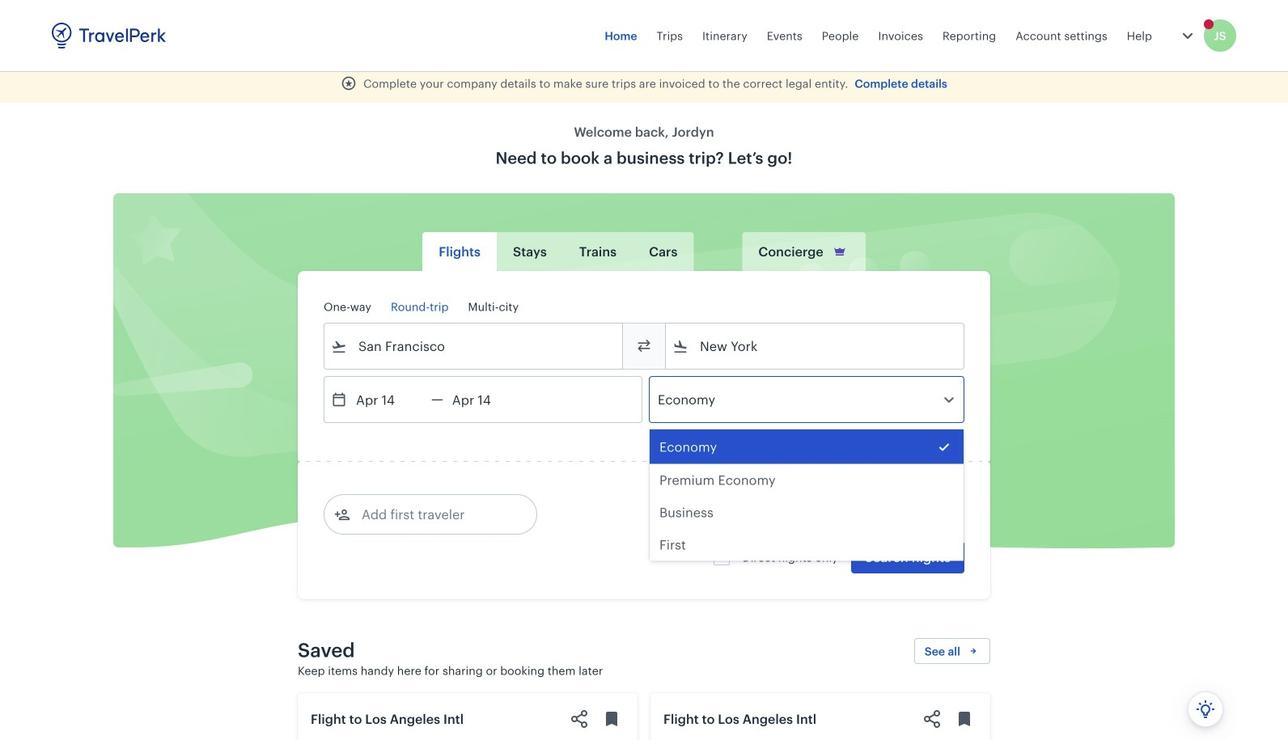 Task type: vqa. For each thing, say whether or not it's contained in the screenshot.
Return text box
yes



Task type: describe. For each thing, give the bounding box(es) containing it.
Return text field
[[444, 377, 528, 423]]

From search field
[[347, 334, 602, 359]]

To search field
[[689, 334, 943, 359]]



Task type: locate. For each thing, give the bounding box(es) containing it.
Depart text field
[[347, 377, 432, 423]]

Add first traveler search field
[[351, 502, 519, 528]]



